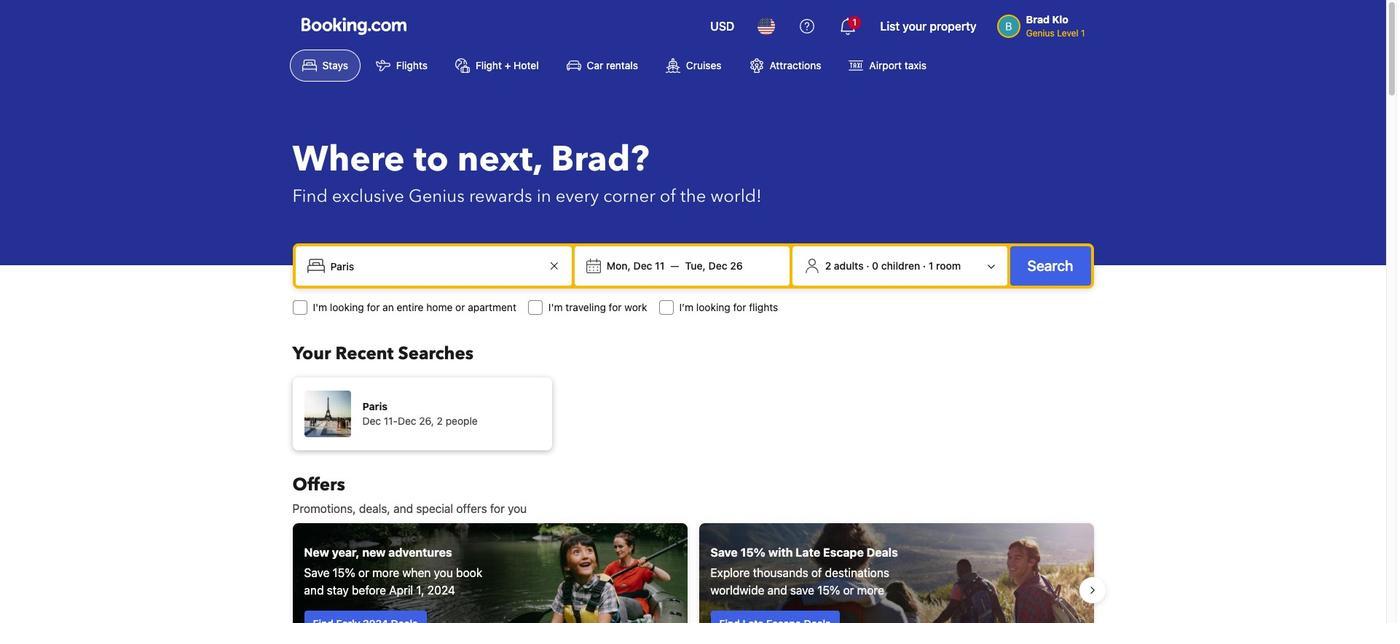 Task type: locate. For each thing, give the bounding box(es) containing it.
1 vertical spatial of
[[812, 566, 822, 579]]

more
[[372, 566, 400, 579], [858, 584, 885, 597]]

of down late
[[812, 566, 822, 579]]

genius down to
[[409, 184, 465, 208]]

save down the new
[[304, 566, 330, 579]]

i'm
[[313, 301, 327, 313], [549, 301, 563, 313]]

for left 'an'
[[367, 301, 380, 313]]

and inside save 15% with late escape deals explore thousands of destinations worldwide and save 15% or more
[[768, 584, 788, 597]]

property
[[930, 20, 977, 33]]

1 horizontal spatial 2
[[825, 259, 832, 272]]

1 vertical spatial more
[[858, 584, 885, 597]]

searches
[[398, 342, 474, 366]]

i'm for i'm looking for an entire home or apartment
[[313, 301, 327, 313]]

next,
[[458, 136, 542, 184]]

your recent searches
[[293, 342, 474, 366]]

mon, dec 11 — tue, dec 26
[[607, 259, 743, 272]]

looking for i'm
[[697, 301, 731, 313]]

i'm up your in the left bottom of the page
[[313, 301, 327, 313]]

1 vertical spatial or
[[359, 566, 369, 579]]

work
[[625, 301, 648, 313]]

0 horizontal spatial looking
[[330, 301, 364, 313]]

1 horizontal spatial of
[[812, 566, 822, 579]]

of
[[660, 184, 676, 208], [812, 566, 822, 579]]

0 vertical spatial of
[[660, 184, 676, 208]]

and left stay
[[304, 584, 324, 597]]

or up before
[[359, 566, 369, 579]]

flight + hotel link
[[443, 50, 551, 82]]

1 vertical spatial genius
[[409, 184, 465, 208]]

2
[[825, 259, 832, 272], [437, 415, 443, 427]]

airport taxis link
[[837, 50, 939, 82]]

and for or
[[304, 584, 324, 597]]

for
[[367, 301, 380, 313], [609, 301, 622, 313], [733, 301, 747, 313], [490, 502, 505, 515]]

car rentals link
[[554, 50, 651, 82]]

you
[[508, 502, 527, 515], [434, 566, 453, 579]]

2 right 26, at the left bottom of the page
[[437, 415, 443, 427]]

1 horizontal spatial save
[[711, 546, 738, 559]]

for left flights
[[733, 301, 747, 313]]

stays
[[322, 59, 348, 71]]

brad klo genius level 1
[[1027, 13, 1085, 39]]

15% up stay
[[333, 566, 356, 579]]

0 horizontal spatial more
[[372, 566, 400, 579]]

tue, dec 26 button
[[680, 253, 749, 279]]

adults
[[834, 259, 864, 272]]

1 horizontal spatial 1
[[929, 259, 934, 272]]

1 horizontal spatial you
[[508, 502, 527, 515]]

1 horizontal spatial or
[[456, 301, 465, 313]]

you up 2024
[[434, 566, 453, 579]]

taxis
[[905, 59, 927, 71]]

0 horizontal spatial genius
[[409, 184, 465, 208]]

2 adults · 0 children · 1 room
[[825, 259, 961, 272]]

0 vertical spatial more
[[372, 566, 400, 579]]

for for flights
[[733, 301, 747, 313]]

your account menu brad klo genius level 1 element
[[997, 7, 1091, 40]]

· left 0
[[867, 259, 870, 272]]

2 vertical spatial 15%
[[818, 584, 841, 597]]

booking.com image
[[301, 17, 406, 35]]

or for apartment
[[456, 301, 465, 313]]

0 horizontal spatial 15%
[[333, 566, 356, 579]]

15%
[[741, 546, 766, 559], [333, 566, 356, 579], [818, 584, 841, 597]]

+
[[505, 59, 511, 71]]

0 horizontal spatial ·
[[867, 259, 870, 272]]

dec left 11
[[634, 259, 653, 272]]

2 left adults
[[825, 259, 832, 272]]

1 horizontal spatial 15%
[[741, 546, 766, 559]]

attractions
[[770, 59, 822, 71]]

and right "deals,"
[[394, 502, 413, 515]]

airport
[[870, 59, 902, 71]]

new
[[362, 546, 386, 559]]

1 vertical spatial save
[[304, 566, 330, 579]]

and down "thousands" on the right of the page
[[768, 584, 788, 597]]

1 looking from the left
[[330, 301, 364, 313]]

0 horizontal spatial 2
[[437, 415, 443, 427]]

or inside new year, new adventures save 15% or more when you book and stay before april 1, 2024
[[359, 566, 369, 579]]

· right "children"
[[923, 259, 926, 272]]

list your property link
[[872, 9, 986, 44]]

1 horizontal spatial ·
[[923, 259, 926, 272]]

or down destinations
[[844, 584, 854, 597]]

save
[[711, 546, 738, 559], [304, 566, 330, 579]]

26
[[730, 259, 743, 272]]

region
[[281, 517, 1106, 623]]

i'm
[[680, 301, 694, 313]]

0 vertical spatial genius
[[1027, 28, 1055, 39]]

more down destinations
[[858, 584, 885, 597]]

genius down brad
[[1027, 28, 1055, 39]]

exclusive
[[332, 184, 404, 208]]

you right "offers"
[[508, 502, 527, 515]]

2 horizontal spatial or
[[844, 584, 854, 597]]

home
[[427, 301, 453, 313]]

1 button
[[831, 9, 866, 44]]

for right "offers"
[[490, 502, 505, 515]]

for left work
[[609, 301, 622, 313]]

2 i'm from the left
[[549, 301, 563, 313]]

save up explore
[[711, 546, 738, 559]]

and
[[394, 502, 413, 515], [304, 584, 324, 597], [768, 584, 788, 597]]

genius inside where to next, brad? find exclusive genius rewards in every corner of the world!
[[409, 184, 465, 208]]

2 horizontal spatial and
[[768, 584, 788, 597]]

dec
[[634, 259, 653, 272], [709, 259, 728, 272], [363, 415, 381, 427], [398, 415, 417, 427]]

1 left list
[[853, 17, 857, 28]]

adventures
[[389, 546, 452, 559]]

Where are you going? field
[[325, 253, 546, 279]]

genius
[[1027, 28, 1055, 39], [409, 184, 465, 208]]

0 horizontal spatial save
[[304, 566, 330, 579]]

1 horizontal spatial i'm
[[549, 301, 563, 313]]

of left 'the'
[[660, 184, 676, 208]]

1 · from the left
[[867, 259, 870, 272]]

of inside save 15% with late escape deals explore thousands of destinations worldwide and save 15% or more
[[812, 566, 822, 579]]

an
[[383, 301, 394, 313]]

0 vertical spatial you
[[508, 502, 527, 515]]

april
[[389, 584, 413, 597]]

looking right i'm
[[697, 301, 731, 313]]

0 horizontal spatial or
[[359, 566, 369, 579]]

more up april
[[372, 566, 400, 579]]

rentals
[[606, 59, 638, 71]]

1 horizontal spatial more
[[858, 584, 885, 597]]

1 horizontal spatial genius
[[1027, 28, 1055, 39]]

0 vertical spatial 15%
[[741, 546, 766, 559]]

1 right level
[[1081, 28, 1085, 39]]

dec left 26, at the left bottom of the page
[[398, 415, 417, 427]]

car rentals
[[587, 59, 638, 71]]

usd button
[[702, 9, 744, 44]]

1 left room
[[929, 259, 934, 272]]

i'm left 'traveling' at the left of the page
[[549, 301, 563, 313]]

where
[[293, 136, 405, 184]]

escape
[[823, 546, 864, 559]]

looking left 'an'
[[330, 301, 364, 313]]

offers
[[456, 502, 487, 515]]

children
[[882, 259, 921, 272]]

0 horizontal spatial of
[[660, 184, 676, 208]]

0 horizontal spatial and
[[304, 584, 324, 597]]

1,
[[416, 584, 425, 597]]

flight
[[476, 59, 502, 71]]

room
[[936, 259, 961, 272]]

looking
[[330, 301, 364, 313], [697, 301, 731, 313]]

1 vertical spatial 15%
[[333, 566, 356, 579]]

attractions link
[[737, 50, 834, 82]]

entire
[[397, 301, 424, 313]]

airport taxis
[[870, 59, 927, 71]]

klo
[[1053, 13, 1069, 26]]

mon, dec 11 button
[[601, 253, 671, 279]]

corner
[[604, 184, 656, 208]]

2024
[[428, 584, 455, 597]]

·
[[867, 259, 870, 272], [923, 259, 926, 272]]

1 horizontal spatial and
[[394, 502, 413, 515]]

0 vertical spatial or
[[456, 301, 465, 313]]

and inside new year, new adventures save 15% or more when you book and stay before april 1, 2024
[[304, 584, 324, 597]]

2 inside 'paris dec 11-dec 26, 2 people'
[[437, 415, 443, 427]]

cruises
[[686, 59, 722, 71]]

in
[[537, 184, 551, 208]]

15% right save
[[818, 584, 841, 597]]

1 vertical spatial you
[[434, 566, 453, 579]]

flights
[[396, 59, 428, 71]]

people
[[446, 415, 478, 427]]

0 vertical spatial 2
[[825, 259, 832, 272]]

0 horizontal spatial you
[[434, 566, 453, 579]]

save
[[791, 584, 815, 597]]

of inside where to next, brad? find exclusive genius rewards in every corner of the world!
[[660, 184, 676, 208]]

or right home at the left of the page
[[456, 301, 465, 313]]

or
[[456, 301, 465, 313], [359, 566, 369, 579], [844, 584, 854, 597]]

15% left with
[[741, 546, 766, 559]]

1 horizontal spatial looking
[[697, 301, 731, 313]]

0 horizontal spatial i'm
[[313, 301, 327, 313]]

to
[[414, 136, 449, 184]]

1 i'm from the left
[[313, 301, 327, 313]]

1 inside brad klo genius level 1
[[1081, 28, 1085, 39]]

0 vertical spatial save
[[711, 546, 738, 559]]

for for an
[[367, 301, 380, 313]]

search button
[[1010, 246, 1091, 286]]

you inside new year, new adventures save 15% or more when you book and stay before april 1, 2024
[[434, 566, 453, 579]]

2 vertical spatial or
[[844, 584, 854, 597]]

cruises link
[[654, 50, 734, 82]]

2 looking from the left
[[697, 301, 731, 313]]

2 horizontal spatial 1
[[1081, 28, 1085, 39]]

and inside offers promotions, deals, and special offers for you
[[394, 502, 413, 515]]

0 horizontal spatial 1
[[853, 17, 857, 28]]

1 vertical spatial 2
[[437, 415, 443, 427]]



Task type: describe. For each thing, give the bounding box(es) containing it.
traveling
[[566, 301, 606, 313]]

2 · from the left
[[923, 259, 926, 272]]

region containing new year, new adventures
[[281, 517, 1106, 623]]

2 horizontal spatial 15%
[[818, 584, 841, 597]]

i'm traveling for work
[[549, 301, 648, 313]]

late
[[796, 546, 821, 559]]

your
[[903, 20, 927, 33]]

mon,
[[607, 259, 631, 272]]

for for work
[[609, 301, 622, 313]]

flights link
[[364, 50, 440, 82]]

offers
[[293, 473, 345, 497]]

and for explore
[[768, 584, 788, 597]]

0
[[872, 259, 879, 272]]

rewards
[[469, 184, 533, 208]]

11
[[655, 259, 665, 272]]

2 inside dropdown button
[[825, 259, 832, 272]]

paris
[[363, 400, 388, 412]]

save inside new year, new adventures save 15% or more when you book and stay before april 1, 2024
[[304, 566, 330, 579]]

flight + hotel
[[476, 59, 539, 71]]

before
[[352, 584, 386, 597]]

2 adults · 0 children · 1 room button
[[798, 252, 1002, 280]]

deals
[[867, 546, 898, 559]]

when
[[403, 566, 431, 579]]

new year, new adventures save 15% or more when you book and stay before april 1, 2024
[[304, 546, 483, 597]]

paris dec 11-dec 26, 2 people
[[363, 400, 478, 427]]

thousands
[[753, 566, 809, 579]]

looking for i'm
[[330, 301, 364, 313]]

usd
[[711, 20, 735, 33]]

deals,
[[359, 502, 391, 515]]

more inside new year, new adventures save 15% or more when you book and stay before april 1, 2024
[[372, 566, 400, 579]]

search
[[1028, 257, 1074, 274]]

i'm looking for an entire home or apartment
[[313, 301, 517, 313]]

recent
[[336, 342, 394, 366]]

or for more
[[359, 566, 369, 579]]

special
[[416, 502, 453, 515]]

stays link
[[290, 50, 361, 82]]

you inside offers promotions, deals, and special offers for you
[[508, 502, 527, 515]]

26,
[[419, 415, 434, 427]]

the
[[681, 184, 706, 208]]

apartment
[[468, 301, 517, 313]]

find
[[293, 184, 328, 208]]

brad
[[1027, 13, 1050, 26]]

world!
[[711, 184, 762, 208]]

where to next, brad? find exclusive genius rewards in every corner of the world!
[[293, 136, 762, 208]]

destinations
[[825, 566, 890, 579]]

year,
[[332, 546, 360, 559]]

flights
[[749, 301, 779, 313]]

for inside offers promotions, deals, and special offers for you
[[490, 502, 505, 515]]

more inside save 15% with late escape deals explore thousands of destinations worldwide and save 15% or more
[[858, 584, 885, 597]]

genius inside brad klo genius level 1
[[1027, 28, 1055, 39]]

i'm for i'm traveling for work
[[549, 301, 563, 313]]

or inside save 15% with late escape deals explore thousands of destinations worldwide and save 15% or more
[[844, 584, 854, 597]]

brad?
[[551, 136, 650, 184]]

—
[[671, 259, 680, 272]]

new
[[304, 546, 329, 559]]

worldwide
[[711, 584, 765, 597]]

tue,
[[685, 259, 706, 272]]

hotel
[[514, 59, 539, 71]]

group of friends hiking in the mountains on a sunny day image
[[699, 523, 1094, 623]]

a young girl and woman kayak on a river image
[[293, 523, 688, 623]]

car
[[587, 59, 604, 71]]

offers promotions, deals, and special offers for you
[[293, 473, 527, 515]]

15% inside new year, new adventures save 15% or more when you book and stay before april 1, 2024
[[333, 566, 356, 579]]

i'm looking for flights
[[680, 301, 779, 313]]

promotions,
[[293, 502, 356, 515]]

your
[[293, 342, 331, 366]]

with
[[769, 546, 793, 559]]

dec down paris
[[363, 415, 381, 427]]

stay
[[327, 584, 349, 597]]

explore
[[711, 566, 750, 579]]

save 15% with late escape deals explore thousands of destinations worldwide and save 15% or more
[[711, 546, 898, 597]]

1 inside "dropdown button"
[[853, 17, 857, 28]]

1 inside dropdown button
[[929, 259, 934, 272]]

save inside save 15% with late escape deals explore thousands of destinations worldwide and save 15% or more
[[711, 546, 738, 559]]

dec left 26 in the right of the page
[[709, 259, 728, 272]]

list your property
[[881, 20, 977, 33]]

list
[[881, 20, 900, 33]]

book
[[456, 566, 483, 579]]



Task type: vqa. For each thing, say whether or not it's contained in the screenshot.
international
no



